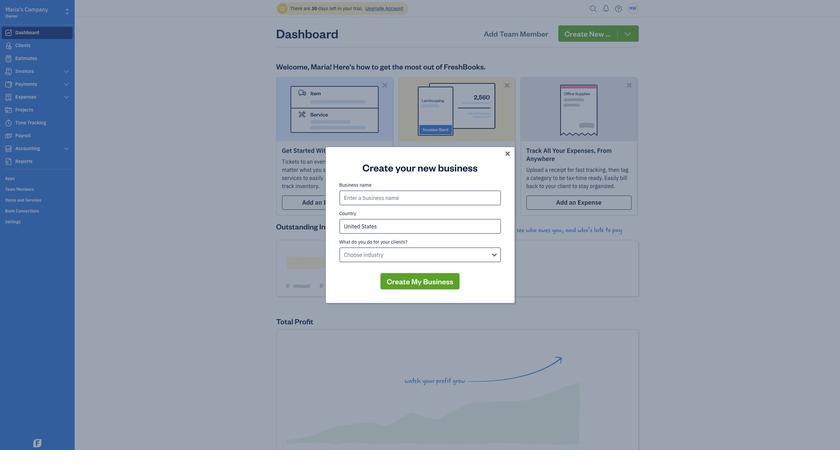 Task type: vqa. For each thing, say whether or not it's contained in the screenshot.
Create My Business
yes



Task type: describe. For each thing, give the bounding box(es) containing it.
money image
[[4, 133, 13, 140]]

upload a receipt for fast tracking, then tag a category to be tax-time ready. easily bill back to your client to stay organized.
[[526, 167, 629, 190]]

1 do from the left
[[352, 239, 357, 245]]

first
[[419, 147, 431, 155]]

getting
[[470, 147, 491, 155]]

add for add an expense
[[556, 199, 568, 207]]

Enter a business name text field
[[339, 191, 501, 206]]

welcome,
[[276, 62, 309, 71]]

great.
[[486, 175, 500, 182]]

account
[[385, 5, 403, 12]]

most
[[405, 62, 422, 71]]

watch your profit grow
[[405, 378, 465, 386]]

from
[[597, 147, 612, 155]]

to left be
[[553, 175, 558, 182]]

business inside create my business button
[[423, 277, 453, 287]]

paid
[[492, 147, 505, 155]]

add an item or service link
[[282, 196, 387, 210]]

30
[[312, 5, 317, 12]]

timer image
[[4, 120, 13, 127]]

then
[[609, 167, 620, 173]]

your left the profit
[[423, 378, 435, 386]]

business
[[438, 161, 478, 174]]

payment
[[455, 167, 476, 173]]

to down the category
[[539, 183, 544, 190]]

dismiss image
[[503, 81, 511, 89]]

chevron large down image for chart icon
[[63, 146, 70, 152]]

freshbooks.
[[444, 62, 486, 71]]

stay
[[579, 183, 589, 190]]

track all your expenses, from anywhere
[[526, 147, 612, 163]]

toward
[[447, 147, 468, 155]]

left
[[329, 5, 337, 12]]

your right in
[[343, 5, 352, 12]]

see
[[516, 227, 525, 235]]

estimate image
[[4, 55, 13, 62]]

tax-
[[567, 175, 576, 182]]

expense
[[578, 199, 602, 207]]

here's
[[333, 62, 355, 71]]

0 vertical spatial a
[[545, 167, 548, 173]]

invoice image
[[4, 68, 13, 75]]

close image
[[504, 150, 511, 158]]

to left get
[[372, 62, 379, 71]]

of
[[436, 62, 442, 71]]

owner
[[5, 14, 18, 19]]

dashboard image
[[4, 30, 13, 36]]

grow
[[453, 378, 465, 386]]

and for get started with items and services
[[349, 147, 360, 155]]

Country text field
[[340, 220, 500, 234]]

dashboard
[[276, 25, 338, 41]]

shirts?
[[355, 159, 371, 165]]

step
[[433, 147, 446, 155]]

maria's company owner
[[5, 6, 48, 19]]

Choose industry field
[[339, 248, 501, 263]]

your first step toward getting paid
[[404, 147, 505, 155]]

sell,
[[323, 167, 333, 173]]

no
[[372, 159, 379, 165]]

to left pay
[[606, 227, 611, 235]]

1 vertical spatial or
[[377, 175, 382, 182]]

item
[[323, 199, 337, 207]]

invoice
[[461, 199, 482, 207]]

paid
[[414, 159, 425, 165]]

create my business
[[387, 277, 453, 287]]

organized.
[[590, 183, 615, 190]]

an inside the get paid faster with an invoice template that enables flexible payment options and automated reminders—and looks great.
[[453, 159, 459, 165]]

profit
[[436, 378, 451, 386]]

back
[[526, 183, 538, 190]]

watch
[[405, 378, 421, 386]]

that
[[404, 167, 414, 173]]

crown image
[[279, 5, 286, 12]]

with
[[316, 147, 329, 155]]

include
[[325, 175, 343, 182]]

client image
[[4, 42, 13, 49]]

you,
[[552, 227, 564, 235]]

create your new business
[[362, 161, 478, 174]]

looks
[[471, 175, 485, 182]]

pay
[[612, 227, 622, 235]]

service
[[346, 199, 367, 207]]

2 do from the left
[[367, 239, 372, 245]]

what
[[339, 239, 350, 245]]

t-
[[351, 159, 355, 165]]

company
[[25, 6, 48, 13]]

invoice inside tickets to an event? printed t-shirts? no matter what you sell, add your items or services to easily include on an invoice or track inventory.
[[359, 175, 376, 182]]

are
[[304, 5, 310, 12]]

who's
[[578, 227, 593, 235]]

0 horizontal spatial a
[[526, 175, 529, 182]]

profit
[[295, 317, 313, 327]]

create for create my business
[[387, 277, 410, 287]]

to down what
[[303, 175, 308, 182]]

track
[[282, 183, 294, 190]]

faster
[[426, 159, 440, 165]]

get started with items and services
[[282, 147, 385, 155]]

an left invoice
[[452, 199, 459, 207]]

dismiss image for track all your expenses, from anywhere
[[625, 81, 633, 89]]

flexible
[[436, 167, 454, 173]]

see who owes you, and who's late to pay
[[516, 227, 622, 235]]

there are 30 days left in your trial. upgrade account
[[290, 5, 403, 12]]

create for create an invoice
[[432, 199, 451, 207]]

enables
[[415, 167, 434, 173]]

what
[[300, 167, 312, 173]]

team members image
[[5, 187, 73, 192]]

business name
[[339, 182, 372, 188]]

easily
[[605, 175, 619, 182]]

tag
[[621, 167, 629, 173]]

you inside the create your new business dialog
[[358, 239, 366, 245]]



Task type: locate. For each thing, give the bounding box(es) containing it.
and up great.
[[497, 167, 506, 173]]

for
[[567, 167, 574, 173], [373, 239, 379, 245]]

create your new business dialog
[[0, 138, 840, 312]]

add left team
[[484, 29, 498, 38]]

and up t-
[[349, 147, 360, 155]]

report image
[[4, 159, 13, 165]]

expenses,
[[567, 147, 596, 155]]

your
[[343, 5, 352, 12], [395, 161, 416, 174], [345, 167, 356, 173], [545, 183, 556, 190], [381, 239, 390, 245], [423, 378, 435, 386]]

add for add an item or service
[[302, 199, 314, 207]]

expense image
[[4, 94, 13, 101]]

choose
[[344, 252, 362, 259]]

chevron large down image
[[63, 82, 70, 87]]

template
[[479, 159, 501, 165]]

welcome, maria! here's how to get the most out of freshbooks.
[[276, 62, 486, 71]]

items and services image
[[5, 198, 73, 203]]

total
[[276, 317, 293, 327]]

1 horizontal spatial you
[[358, 239, 366, 245]]

create inside create an invoice link
[[432, 199, 451, 207]]

1 horizontal spatial and
[[497, 167, 506, 173]]

or
[[372, 167, 377, 173], [377, 175, 382, 182], [339, 199, 344, 207]]

0 horizontal spatial you
[[313, 167, 322, 173]]

add down client
[[556, 199, 568, 207]]

apps image
[[5, 176, 73, 181]]

1 horizontal spatial add
[[484, 29, 498, 38]]

started
[[293, 147, 315, 155]]

services
[[282, 175, 302, 182]]

out
[[423, 62, 434, 71]]

2 dismiss image from the left
[[625, 81, 633, 89]]

tickets
[[282, 159, 299, 165]]

2 vertical spatial chevron large down image
[[63, 146, 70, 152]]

create for create your new business
[[362, 161, 393, 174]]

an up what
[[307, 159, 313, 165]]

on
[[344, 175, 350, 182]]

your up the paid
[[404, 147, 417, 155]]

team
[[499, 29, 519, 38]]

and for see who owes you, and who's late to pay
[[565, 227, 576, 235]]

add
[[484, 29, 498, 38], [302, 199, 314, 207], [556, 199, 568, 207]]

upgrade
[[365, 5, 384, 12]]

go to help image
[[613, 4, 624, 14]]

get for get paid faster with an invoice template that enables flexible payment options and automated reminders—and looks great.
[[404, 159, 413, 165]]

time
[[576, 175, 587, 182]]

1 vertical spatial create
[[432, 199, 451, 207]]

0 vertical spatial chevron large down image
[[63, 69, 70, 74]]

add down inventory.
[[302, 199, 314, 207]]

you up "easily"
[[313, 167, 322, 173]]

1 horizontal spatial dismiss image
[[625, 81, 633, 89]]

for inside upload a receipt for fast tracking, then tag a category to be tax-time ready. easily bill back to your client to stay organized.
[[567, 167, 574, 173]]

0 vertical spatial or
[[372, 167, 377, 173]]

total profit
[[276, 317, 313, 327]]

your down the category
[[545, 183, 556, 190]]

you inside tickets to an event? printed t-shirts? no matter what you sell, add your items or services to easily include on an invoice or track inventory.
[[313, 167, 322, 173]]

owes
[[538, 227, 551, 235]]

your inside tickets to an event? printed t-shirts? no matter what you sell, add your items or services to easily include on an invoice or track inventory.
[[345, 167, 356, 173]]

1 dismiss image from the left
[[381, 81, 389, 89]]

what do you do for your clients?
[[339, 239, 408, 245]]

your inside track all your expenses, from anywhere
[[552, 147, 565, 155]]

0 vertical spatial create
[[362, 161, 393, 174]]

add for add team member
[[484, 29, 498, 38]]

your down t-
[[345, 167, 356, 173]]

options
[[478, 167, 496, 173]]

invoice up name
[[359, 175, 376, 182]]

and right you,
[[565, 227, 576, 235]]

1 vertical spatial you
[[358, 239, 366, 245]]

0 horizontal spatial get
[[282, 147, 292, 155]]

your
[[404, 147, 417, 155], [552, 147, 565, 155]]

items
[[331, 147, 348, 155]]

1 vertical spatial get
[[404, 159, 413, 165]]

an right with
[[453, 159, 459, 165]]

chevron large down image
[[63, 69, 70, 74], [63, 95, 70, 100], [63, 146, 70, 152]]

be
[[559, 175, 565, 182]]

2 your from the left
[[552, 147, 565, 155]]

0 vertical spatial you
[[313, 167, 322, 173]]

invoice inside the get paid faster with an invoice template that enables flexible payment options and automated reminders—and looks great.
[[460, 159, 478, 165]]

2 horizontal spatial and
[[565, 227, 576, 235]]

dismiss image
[[381, 81, 389, 89], [625, 81, 633, 89]]

1 horizontal spatial do
[[367, 239, 372, 245]]

a up the category
[[545, 167, 548, 173]]

automated
[[404, 175, 431, 182]]

add team member button
[[478, 25, 554, 42]]

get
[[282, 147, 292, 155], [404, 159, 413, 165]]

1 horizontal spatial get
[[404, 159, 413, 165]]

trial.
[[353, 5, 363, 12]]

the
[[392, 62, 403, 71]]

chevron large down image for the expense icon
[[63, 95, 70, 100]]

1 vertical spatial business
[[423, 277, 453, 287]]

freshbooks image
[[32, 440, 43, 448]]

1 horizontal spatial for
[[567, 167, 574, 173]]

do up industry
[[367, 239, 372, 245]]

get
[[380, 62, 391, 71]]

create inside create my business button
[[387, 277, 410, 287]]

do
[[352, 239, 357, 245], [367, 239, 372, 245]]

0 horizontal spatial for
[[373, 239, 379, 245]]

0 vertical spatial for
[[567, 167, 574, 173]]

1 vertical spatial invoice
[[359, 175, 376, 182]]

create left my on the bottom of the page
[[387, 277, 410, 287]]

1 horizontal spatial a
[[545, 167, 548, 173]]

an left item
[[315, 199, 322, 207]]

inventory.
[[296, 183, 320, 190]]

invoice up payment
[[460, 159, 478, 165]]

1 vertical spatial for
[[373, 239, 379, 245]]

for inside the create your new business dialog
[[373, 239, 379, 245]]

payment image
[[4, 81, 13, 88]]

1 chevron large down image from the top
[[63, 69, 70, 74]]

anywhere
[[526, 155, 555, 163]]

get up 'that'
[[404, 159, 413, 165]]

2 vertical spatial and
[[565, 227, 576, 235]]

2 horizontal spatial add
[[556, 199, 568, 207]]

create
[[362, 161, 393, 174], [432, 199, 451, 207], [387, 277, 410, 287]]

and inside the get paid faster with an invoice template that enables flexible payment options and automated reminders—and looks great.
[[497, 167, 506, 173]]

new
[[418, 161, 436, 174]]

get inside the get paid faster with an invoice template that enables flexible payment options and automated reminders—and looks great.
[[404, 159, 413, 165]]

business down on
[[339, 182, 359, 188]]

maria's
[[5, 6, 23, 13]]

create down reminders—and
[[432, 199, 451, 207]]

with
[[441, 159, 452, 165]]

search image
[[588, 4, 599, 14]]

upgrade account link
[[364, 5, 403, 12]]

1 vertical spatial chevron large down image
[[63, 95, 70, 100]]

name
[[360, 182, 372, 188]]

do right what
[[352, 239, 357, 245]]

tickets to an event? printed t-shirts? no matter what you sell, add your items or services to easily include on an invoice or track inventory.
[[282, 159, 382, 190]]

1 horizontal spatial business
[[423, 277, 453, 287]]

you up the choose industry
[[358, 239, 366, 245]]

3 chevron large down image from the top
[[63, 146, 70, 152]]

reminders—and
[[432, 175, 470, 182]]

0 vertical spatial get
[[282, 147, 292, 155]]

add
[[334, 167, 344, 173]]

choose industry
[[344, 252, 383, 259]]

add inside button
[[484, 29, 498, 38]]

upload
[[526, 167, 544, 173]]

create an invoice link
[[404, 196, 509, 210]]

get up tickets
[[282, 147, 292, 155]]

an
[[307, 159, 313, 165], [453, 159, 459, 165], [351, 175, 357, 182], [315, 199, 322, 207], [452, 199, 459, 207], [569, 199, 576, 207]]

1 vertical spatial a
[[526, 175, 529, 182]]

project image
[[4, 107, 13, 114]]

there
[[290, 5, 302, 12]]

2 chevron large down image from the top
[[63, 95, 70, 100]]

0 vertical spatial invoice
[[460, 159, 478, 165]]

add team member
[[484, 29, 548, 38]]

your left clients? on the left of the page
[[381, 239, 390, 245]]

your up automated
[[395, 161, 416, 174]]

fast
[[576, 167, 585, 173]]

chevron large down image for invoice icon
[[63, 69, 70, 74]]

easily
[[309, 175, 323, 182]]

outstanding
[[276, 222, 318, 232]]

create an invoice
[[432, 199, 482, 207]]

0 horizontal spatial and
[[349, 147, 360, 155]]

chart image
[[4, 146, 13, 152]]

and
[[349, 147, 360, 155], [497, 167, 506, 173], [565, 227, 576, 235]]

0 horizontal spatial invoice
[[359, 175, 376, 182]]

add an expense
[[556, 199, 602, 207]]

who
[[526, 227, 537, 235]]

bank connections image
[[5, 208, 73, 214]]

0 horizontal spatial business
[[339, 182, 359, 188]]

0 vertical spatial business
[[339, 182, 359, 188]]

industry
[[363, 252, 383, 259]]

invoices
[[319, 222, 347, 232]]

an up the business name
[[351, 175, 357, 182]]

for up the tax-
[[567, 167, 574, 173]]

my
[[411, 277, 422, 287]]

matter
[[282, 167, 298, 173]]

in
[[338, 5, 342, 12]]

2 vertical spatial create
[[387, 277, 410, 287]]

to up what
[[301, 159, 306, 165]]

2 vertical spatial or
[[339, 199, 344, 207]]

for up industry
[[373, 239, 379, 245]]

bill
[[620, 175, 627, 182]]

settings image
[[5, 219, 73, 225]]

your right all
[[552, 147, 565, 155]]

get for get started with items and services
[[282, 147, 292, 155]]

your inside upload a receipt for fast tracking, then tag a category to be tax-time ready. easily bill back to your client to stay organized.
[[545, 183, 556, 190]]

a
[[545, 167, 548, 173], [526, 175, 529, 182]]

receipt
[[549, 167, 566, 173]]

a up back in the right top of the page
[[526, 175, 529, 182]]

0 vertical spatial and
[[349, 147, 360, 155]]

add an expense link
[[526, 196, 632, 210]]

0 horizontal spatial your
[[404, 147, 417, 155]]

get paid faster with an invoice template that enables flexible payment options and automated reminders—and looks great.
[[404, 159, 506, 182]]

1 horizontal spatial your
[[552, 147, 565, 155]]

main element
[[0, 0, 92, 451]]

1 your from the left
[[404, 147, 417, 155]]

outstanding invoices
[[276, 222, 347, 232]]

tracking,
[[586, 167, 607, 173]]

to left "stay"
[[572, 183, 577, 190]]

1 horizontal spatial invoice
[[460, 159, 478, 165]]

0 horizontal spatial do
[[352, 239, 357, 245]]

1 vertical spatial and
[[497, 167, 506, 173]]

maria!
[[311, 62, 332, 71]]

create down services
[[362, 161, 393, 174]]

0 horizontal spatial dismiss image
[[381, 81, 389, 89]]

create my business button
[[381, 274, 460, 290]]

late
[[594, 227, 604, 235]]

days
[[318, 5, 328, 12]]

0 horizontal spatial add
[[302, 199, 314, 207]]

add an item or service
[[302, 199, 367, 207]]

an left the "expense"
[[569, 199, 576, 207]]

items
[[357, 167, 371, 173]]

dismiss image for get started with items and services
[[381, 81, 389, 89]]

business right my on the bottom of the page
[[423, 277, 453, 287]]



